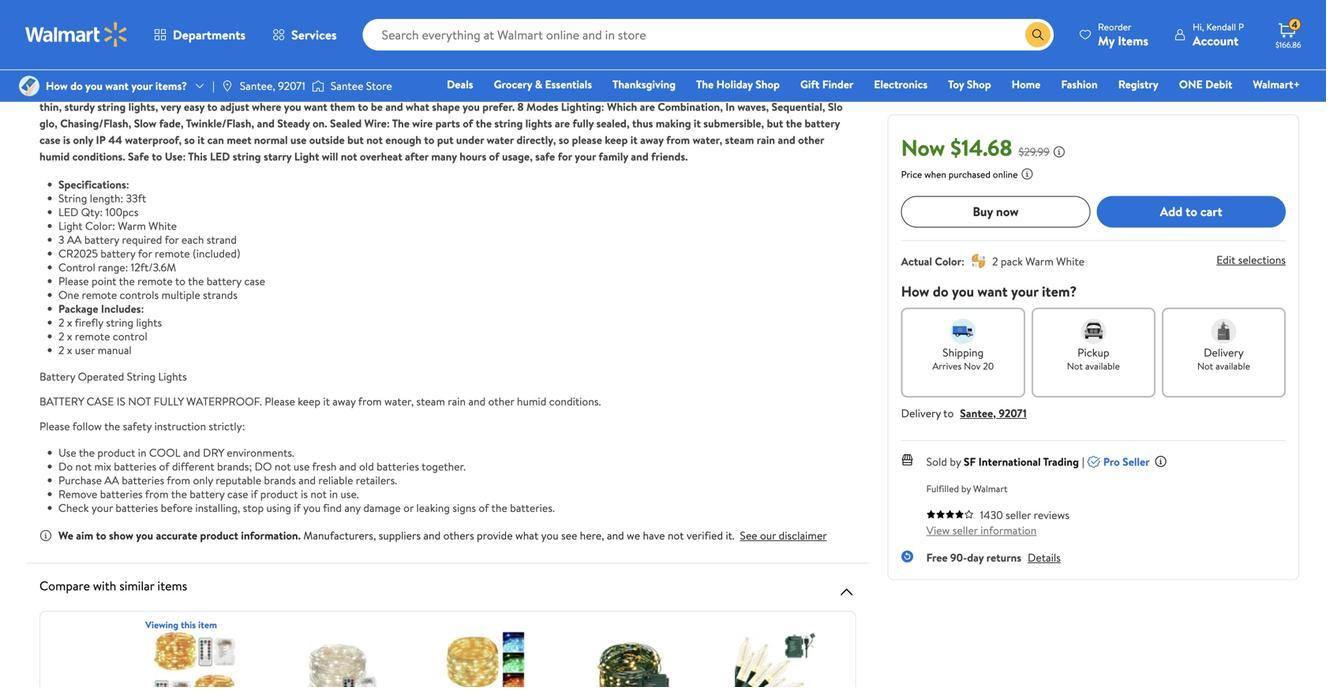 Task type: locate. For each thing, give the bounding box(es) containing it.
1 vertical spatial turn
[[310, 66, 331, 81]]

only down dry
[[193, 473, 213, 489]]

we
[[627, 528, 641, 544]]

0 vertical spatial control
[[798, 49, 835, 65]]

aa right 3 in the top of the page
[[67, 232, 82, 248]]

, left which
[[507, 83, 510, 98]]

1 horizontal spatial only
[[193, 473, 213, 489]]

wire:
[[365, 116, 390, 131]]

aa right the purchase
[[104, 473, 119, 489]]

returns
[[987, 550, 1022, 566]]

2 vertical spatial product
[[200, 528, 238, 544]]

lights, down lights;
[[369, 66, 399, 81]]

delivery for to
[[902, 406, 942, 421]]

available for pickup
[[1086, 360, 1121, 373]]

one debit
[[1180, 77, 1233, 92]]

cool
[[149, 445, 181, 461]]

0 vertical spatial aa
[[67, 232, 82, 248]]

remote control: with a remote in hand, you can easily turn on/off the lights; adjust the brightness; switch from flash to twinkle to slow fade to steady on etc. control your lights in the distance of 12ft. to avoid forgetting to turn off the lights, you can set timer , the twinkle lights will be 6 hours on and 18 hours off per day. all is in your control! bright firefly lights: each fairy light is 33 feet,100 led twinkle lights glow a white lights , which are so bright and adding some romantic ambiance. these are thin, sturdy string lights, very easy to adjust where you want them to be and what shape you prefer. 8 modes lighting: which are combination, in waves, sequential, slo glo, chasing/flash, slow fade, twinkle/flash, and steady on. sealed wire: the wire parts of the string lights are fully sealed, thus making it submersible, but the battery case is only ip 44 waterproof, so it can meet normal use outside but not enough to put under water directly, so please keep it away from water, steam rain and other humid conditions. safe to use: this led string starry light will not overheat after many hours of usage, safe for your family and friends.
[[39, 49, 844, 164]]

it
[[694, 116, 701, 131], [198, 132, 205, 148], [631, 132, 638, 148], [323, 394, 330, 410]]

, down brightness;
[[487, 66, 490, 81]]

the holiday shop
[[697, 77, 780, 92]]

pro seller info image
[[1155, 456, 1168, 468]]

what inside remote control: with a remote in hand, you can easily turn on/off the lights; adjust the brightness; switch from flash to twinkle to slow fade to steady on etc. control your lights in the distance of 12ft. to avoid forgetting to turn off the lights, you can set timer , the twinkle lights will be 6 hours on and 18 hours off per day. all is in your control! bright firefly lights: each fairy light is 33 feet,100 led twinkle lights glow a white lights , which are so bright and adding some romantic ambiance. these are thin, sturdy string lights, very easy to adjust where you want them to be and what shape you prefer. 8 modes lighting: which are combination, in waves, sequential, slo glo, chasing/flash, slow fade, twinkle/flash, and steady on. sealed wire: the wire parts of the string lights are fully sealed, thus making it submersible, but the battery case is only ip 44 waterproof, so it can meet normal use outside but not enough to put under water directly, so please keep it away from water, steam rain and other humid conditions. safe to use: this led string starry light will not overheat after many hours of usage, safe for your family and friends.
[[406, 99, 430, 115]]

1 horizontal spatial conditions.
[[549, 394, 601, 410]]

by
[[950, 454, 962, 470], [962, 482, 972, 496]]

,
[[487, 66, 490, 81], [507, 83, 510, 98]]

1 shop from the left
[[756, 77, 780, 92]]

see
[[562, 528, 578, 544]]

1 available from the left
[[1086, 360, 1121, 373]]

others
[[444, 528, 474, 544]]

1 vertical spatial |
[[1083, 454, 1085, 470]]

0 vertical spatial on
[[763, 49, 775, 65]]

1 horizontal spatial shop
[[967, 77, 992, 92]]

easy
[[184, 99, 205, 115]]

0 vertical spatial conditions.
[[72, 149, 125, 164]]

1 vertical spatial by
[[962, 482, 972, 496]]

1 horizontal spatial steam
[[726, 132, 755, 148]]

available down 'intent image for delivery'
[[1216, 360, 1251, 373]]

2 not from the left
[[1198, 360, 1214, 373]]

light
[[294, 149, 319, 164], [58, 218, 83, 234]]

but
[[767, 116, 784, 131], [348, 132, 364, 148]]

turn
[[303, 49, 324, 65], [310, 66, 331, 81]]

1 vertical spatial light
[[58, 218, 83, 234]]

one
[[1180, 77, 1204, 92]]

the down sequential,
[[786, 116, 803, 131]]

0 horizontal spatial not
[[1068, 360, 1084, 373]]

0 vertical spatial how
[[46, 78, 68, 94]]

not for pickup
[[1068, 360, 1084, 373]]

the left lights;
[[360, 49, 376, 65]]

details
[[1028, 550, 1061, 566]]

0 vertical spatial steam
[[726, 132, 755, 148]]

0 horizontal spatial aa
[[67, 232, 82, 248]]

walmart image
[[25, 22, 128, 47]]

0 vertical spatial other
[[799, 132, 825, 148]]

sold
[[927, 454, 948, 470]]

steady
[[729, 49, 760, 65]]

water, inside remote control: with a remote in hand, you can easily turn on/off the lights; adjust the brightness; switch from flash to twinkle to slow fade to steady on etc. control your lights in the distance of 12ft. to avoid forgetting to turn off the lights, you can set timer , the twinkle lights will be 6 hours on and 18 hours off per day. all is in your control! bright firefly lights: each fairy light is 33 feet,100 led twinkle lights glow a white lights , which are so bright and adding some romantic ambiance. these are thin, sturdy string lights, very easy to adjust where you want them to be and what shape you prefer. 8 modes lighting: which are combination, in waves, sequential, slo glo, chasing/flash, slow fade, twinkle/flash, and steady on. sealed wire: the wire parts of the string lights are fully sealed, thus making it submersible, but the battery case is only ip 44 waterproof, so it can meet normal use outside but not enough to put under water directly, so please keep it away from water, steam rain and other humid conditions. safe to use: this led string starry light will not overheat after many hours of usage, safe for your family and friends.
[[693, 132, 723, 148]]

not down intent image for pickup
[[1068, 360, 1084, 373]]

where
[[252, 99, 282, 115]]

keep inside remote control: with a remote in hand, you can easily turn on/off the lights; adjust the brightness; switch from flash to twinkle to slow fade to steady on etc. control your lights in the distance of 12ft. to avoid forgetting to turn off the lights, you can set timer , the twinkle lights will be 6 hours on and 18 hours off per day. all is in your control! bright firefly lights: each fairy light is 33 feet,100 led twinkle lights glow a white lights , which are so bright and adding some romantic ambiance. these are thin, sturdy string lights, very easy to adjust where you want them to be and what shape you prefer. 8 modes lighting: which are combination, in waves, sequential, slo glo, chasing/flash, slow fade, twinkle/flash, and steady on. sealed wire: the wire parts of the string lights are fully sealed, thus making it submersible, but the battery case is only ip 44 waterproof, so it can meet normal use outside but not enough to put under water directly, so please keep it away from water, steam rain and other humid conditions. safe to use: this led string starry light will not overheat after many hours of usage, safe for your family and friends.
[[605, 132, 628, 148]]

2 vertical spatial led
[[58, 205, 78, 220]]

0 horizontal spatial delivery
[[902, 406, 942, 421]]

string
[[97, 99, 126, 115], [495, 116, 523, 131], [233, 149, 261, 164], [106, 315, 134, 331]]

want down with
[[105, 78, 129, 94]]

1 horizontal spatial what
[[516, 528, 539, 544]]

can down twinkle/flash,
[[207, 132, 224, 148]]

do up the sturdy
[[70, 78, 83, 94]]

control up gift
[[798, 49, 835, 65]]

seller down 4.128 stars out of 5, based on 1430 seller reviews element
[[953, 523, 979, 538]]

price
[[902, 168, 923, 181]]

2 vertical spatial please
[[39, 419, 70, 434]]

1 horizontal spatial be
[[598, 66, 610, 81]]

6
[[612, 66, 618, 81]]

1 vertical spatial keep
[[298, 394, 321, 410]]

you down white
[[463, 99, 480, 115]]

available inside pickup not available
[[1086, 360, 1121, 373]]

suppliers
[[379, 528, 421, 544]]

1 vertical spatial string
[[127, 369, 156, 385]]

0 horizontal spatial off
[[333, 66, 348, 81]]

nov
[[964, 360, 981, 373]]

turn down services
[[303, 49, 324, 65]]

in
[[194, 49, 203, 65], [93, 66, 102, 81], [812, 66, 820, 81], [138, 445, 147, 461], [330, 487, 338, 502]]

seller for view
[[953, 523, 979, 538]]

0 horizontal spatial steam
[[417, 394, 445, 410]]

on up day.
[[763, 49, 775, 65]]

be up wire:
[[371, 99, 383, 115]]

which
[[512, 83, 541, 98]]

 image for santee, 92071
[[221, 80, 234, 92]]

1 horizontal spatial a
[[440, 83, 445, 98]]

| left avoid
[[212, 78, 215, 94]]

1 vertical spatial away
[[333, 394, 356, 410]]

twinkle up them
[[347, 83, 382, 98]]

from left flash
[[552, 49, 576, 65]]

search icon image
[[1032, 28, 1045, 41]]

use inside use the product in cool and dry environments. do not mix batteries of different brands; do not use fresh and old batteries together. purchase aa batteries from only reputable brands and reliable retailers. remove batteries from the battery case if product is not in use. check your batteries before installing, stop using if you find any damage or leaking signs of the batteries.
[[294, 459, 310, 475]]

intent image for shipping image
[[951, 319, 976, 344]]

strands
[[203, 288, 238, 303]]

0 vertical spatial but
[[767, 116, 784, 131]]

0 vertical spatial turn
[[303, 49, 324, 65]]

thanksgiving link
[[606, 76, 683, 93]]

is right brands
[[301, 487, 308, 502]]

1430
[[981, 508, 1004, 523]]

view seller information
[[927, 523, 1037, 538]]

can up forgetting
[[255, 49, 271, 65]]

not down 'intent image for delivery'
[[1198, 360, 1214, 373]]

want for how do you want your items?
[[105, 78, 129, 94]]

0 horizontal spatial the
[[392, 116, 410, 131]]

0 horizontal spatial do
[[70, 78, 83, 94]]

use inside remote control: with a remote in hand, you can easily turn on/off the lights; adjust the brightness; switch from flash to twinkle to slow fade to steady on etc. control your lights in the distance of 12ft. to avoid forgetting to turn off the lights, you can set timer , the twinkle lights will be 6 hours on and 18 hours off per day. all is in your control! bright firefly lights: each fairy light is 33 feet,100 led twinkle lights glow a white lights , which are so bright and adding some romantic ambiance. these are thin, sturdy string lights, very easy to adjust where you want them to be and what shape you prefer. 8 modes lighting: which are combination, in waves, sequential, slo glo, chasing/flash, slow fade, twinkle/flash, and steady on. sealed wire: the wire parts of the string lights are fully sealed, thus making it submersible, but the battery case is only ip 44 waterproof, so it can meet normal use outside but not enough to put under water directly, so please keep it away from water, steam rain and other humid conditions. safe to use: this led string starry light will not overheat after many hours of usage, safe for your family and friends.
[[291, 132, 307, 148]]

outdoor string lights 200led 66ft battery operated led rope lights with remote indoor timer fairy lights for patio easter christmas party cool white image
[[299, 632, 381, 688]]

 image up thin,
[[19, 76, 39, 96]]

2 horizontal spatial for
[[558, 149, 572, 164]]

1 horizontal spatial if
[[294, 501, 301, 516]]

0 horizontal spatial light
[[58, 218, 83, 234]]

product down the safety
[[97, 445, 135, 461]]

1 vertical spatial warm
[[1026, 254, 1054, 269]]

off
[[333, 66, 348, 81], [728, 66, 743, 81]]

1 vertical spatial water,
[[385, 394, 414, 410]]

led up them
[[324, 83, 344, 98]]

compare with similar items image
[[838, 583, 857, 602]]

per
[[745, 66, 761, 81]]

1 vertical spatial do
[[933, 282, 949, 302]]

the right use
[[79, 445, 95, 461]]

not
[[1068, 360, 1084, 373], [1198, 360, 1214, 373]]

1 horizontal spatial keep
[[605, 132, 628, 148]]

want up on.
[[304, 99, 328, 115]]

pack
[[1001, 254, 1024, 269]]

please up environments.
[[265, 394, 295, 410]]

only inside remote control: with a remote in hand, you can easily turn on/off the lights; adjust the brightness; switch from flash to twinkle to slow fade to steady on etc. control your lights in the distance of 12ft. to avoid forgetting to turn off the lights, you can set timer , the twinkle lights will be 6 hours on and 18 hours off per day. all is in your control! bright firefly lights: each fairy light is 33 feet,100 led twinkle lights glow a white lights , which are so bright and adding some romantic ambiance. these are thin, sturdy string lights, very easy to adjust where you want them to be and what shape you prefer. 8 modes lighting: which are combination, in waves, sequential, slo glo, chasing/flash, slow fade, twinkle/flash, and steady on. sealed wire: the wire parts of the string lights are fully sealed, thus making it submersible, but the battery case is only ip 44 waterproof, so it can meet normal use outside but not enough to put under water directly, so please keep it away from water, steam rain and other humid conditions. safe to use: this led string starry light will not overheat after many hours of usage, safe for your family and friends.
[[73, 132, 93, 148]]

to right aim
[[96, 528, 106, 544]]

1 vertical spatial control
[[58, 260, 95, 275]]

white up item?
[[1057, 254, 1085, 269]]

case down glo,
[[39, 132, 60, 148]]

2 available from the left
[[1216, 360, 1251, 373]]

0 vertical spatial white
[[149, 218, 177, 234]]

walmart+ link
[[1247, 76, 1308, 93]]

| right trading
[[1083, 454, 1085, 470]]

to left santee, 92071 button
[[944, 406, 954, 421]]

environments.
[[227, 445, 294, 461]]

how for how do you want your items?
[[46, 78, 68, 94]]

0 vertical spatial want
[[105, 78, 129, 94]]

use the product in cool and dry environments. do not mix batteries of different brands; do not use fresh and old batteries together. purchase aa batteries from only reputable brands and reliable retailers. remove batteries from the battery case if product is not in use. check your batteries before installing, stop using if you find any damage or leaking signs of the batteries.
[[58, 445, 555, 516]]

thus
[[633, 116, 653, 131]]

 image
[[19, 76, 39, 96], [221, 80, 234, 92]]

1 horizontal spatial lights,
[[369, 66, 399, 81]]

loende christmas lights, 50 led 17 ft battery operated fairy lights for home party garden christmas decoration, 1 pack image
[[590, 632, 672, 688]]

batteries down mix
[[100, 487, 143, 502]]

do
[[70, 78, 83, 94], [933, 282, 949, 302]]

1 vertical spatial the
[[392, 116, 410, 131]]

add to cart button
[[1097, 196, 1287, 228]]

but down waves,
[[767, 116, 784, 131]]

1 horizontal spatial seller
[[1006, 508, 1032, 523]]

string down how do you want your items?
[[97, 99, 126, 115]]

led left qty:
[[58, 205, 78, 220]]

to down fairy
[[207, 99, 218, 115]]

0 vertical spatial use
[[291, 132, 307, 148]]

from up the before
[[167, 473, 190, 489]]

1 vertical spatial on
[[651, 66, 663, 81]]

provide
[[477, 528, 513, 544]]

not inside pickup not available
[[1068, 360, 1084, 373]]

0 horizontal spatial white
[[149, 218, 177, 234]]

2 set fairy lights battery operated - led string lights 8 modes 33ft 100 led starry lights - copper wire firefly lights for wedding birthday party christmas decoration - warm white image
[[154, 632, 236, 688]]

2 vertical spatial can
[[207, 132, 224, 148]]

string left length:
[[58, 191, 87, 206]]

twinkle up which
[[511, 66, 547, 81]]

deals
[[447, 77, 474, 92]]

1 horizontal spatial available
[[1216, 360, 1251, 373]]

the inside remote control: with a remote in hand, you can easily turn on/off the lights; adjust the brightness; switch from flash to twinkle to slow fade to steady on etc. control your lights in the distance of 12ft. to avoid forgetting to turn off the lights, you can set timer , the twinkle lights will be 6 hours on and 18 hours off per day. all is in your control! bright firefly lights: each fairy light is 33 feet,100 led twinkle lights glow a white lights , which are so bright and adding some romantic ambiance. these are thin, sturdy string lights, very easy to adjust where you want them to be and what shape you prefer. 8 modes lighting: which are combination, in waves, sequential, slo glo, chasing/flash, slow fade, twinkle/flash, and steady on. sealed wire: the wire parts of the string lights are fully sealed, thus making it submersible, but the battery case is only ip 44 waterproof, so it can meet normal use outside but not enough to put under water directly, so please keep it away from water, steam rain and other humid conditions. safe to use: this led string starry light will not overheat after many hours of usage, safe for your family and friends.
[[392, 116, 410, 131]]

product down installing,
[[200, 528, 238, 544]]

2 vertical spatial twinkle
[[347, 83, 382, 98]]

available down intent image for pickup
[[1086, 360, 1121, 373]]

1 horizontal spatial how
[[902, 282, 930, 302]]

of left different
[[159, 459, 169, 475]]

1 vertical spatial led
[[210, 149, 230, 164]]

1 vertical spatial how
[[902, 282, 930, 302]]

0 horizontal spatial available
[[1086, 360, 1121, 373]]

thanksgiving
[[613, 77, 676, 92]]

very
[[161, 99, 181, 115]]

1 horizontal spatial control
[[798, 49, 835, 65]]

please down cr2025 at the left of the page
[[58, 274, 89, 289]]

your inside use the product in cool and dry environments. do not mix batteries of different brands; do not use fresh and old batteries together. purchase aa batteries from only reputable brands and reliable retailers. remove batteries from the battery case if product is not in use. check your batteries before installing, stop using if you find any damage or leaking signs of the batteries.
[[92, 501, 113, 516]]

1430 seller reviews
[[981, 508, 1070, 523]]

under
[[456, 132, 484, 148]]

by left sf
[[950, 454, 962, 470]]

timer
[[458, 66, 484, 81]]

other
[[799, 132, 825, 148], [489, 394, 515, 410]]

2 off from the left
[[728, 66, 743, 81]]

length:
[[90, 191, 123, 206]]

adjust right lights;
[[411, 49, 440, 65]]

0 vertical spatial by
[[950, 454, 962, 470]]

cart
[[1201, 203, 1223, 220]]

to left strands
[[175, 274, 186, 289]]

bright
[[574, 83, 604, 98]]

33
[[268, 83, 279, 98]]

1 horizontal spatial aa
[[104, 473, 119, 489]]

1 vertical spatial aa
[[104, 473, 119, 489]]

keep up family
[[605, 132, 628, 148]]

1 vertical spatial humid
[[517, 394, 547, 410]]

a
[[148, 49, 153, 65], [440, 83, 445, 98]]

1 horizontal spatial humid
[[517, 394, 547, 410]]

hand,
[[205, 49, 232, 65]]

mix
[[94, 459, 111, 475]]

0 vertical spatial case
[[39, 132, 60, 148]]

0 vertical spatial ,
[[487, 66, 490, 81]]

steam down the submersible,
[[726, 132, 755, 148]]

have
[[643, 528, 665, 544]]

1 not from the left
[[1068, 360, 1084, 373]]

them
[[330, 99, 355, 115]]

hours up romantic
[[699, 66, 725, 81]]

trading
[[1044, 454, 1080, 470]]

1 vertical spatial but
[[348, 132, 364, 148]]

battery down qty:
[[84, 232, 119, 248]]

0 vertical spatial away
[[641, 132, 664, 148]]

friends.
[[652, 149, 688, 164]]

case right strands
[[244, 274, 265, 289]]

remote inside remote control: with a remote in hand, you can easily turn on/off the lights; adjust the brightness; switch from flash to twinkle to slow fade to steady on etc. control your lights in the distance of 12ft. to avoid forgetting to turn off the lights, you can set timer , the twinkle lights will be 6 hours on and 18 hours off per day. all is in your control! bright firefly lights: each fairy light is 33 feet,100 led twinkle lights glow a white lights , which are so bright and adding some romantic ambiance. these are thin, sturdy string lights, very easy to adjust where you want them to be and what shape you prefer. 8 modes lighting: which are combination, in waves, sequential, slo glo, chasing/flash, slow fade, twinkle/flash, and steady on. sealed wire: the wire parts of the string lights are fully sealed, thus making it submersible, but the battery case is only ip 44 waterproof, so it can meet normal use outside but not enough to put under water directly, so please keep it away from water, steam rain and other humid conditions. safe to use: this led string starry light will not overheat after many hours of usage, safe for your family and friends.
[[156, 49, 191, 65]]

it down combination,
[[694, 116, 701, 131]]

1 horizontal spatial |
[[1083, 454, 1085, 470]]

0 vertical spatial warm
[[118, 218, 146, 234]]

learn more about strikethrough prices image
[[1054, 146, 1066, 158]]

1 horizontal spatial do
[[933, 282, 949, 302]]

1 horizontal spatial 92071
[[999, 406, 1027, 421]]

battery down slo
[[805, 116, 841, 131]]

not down fresh
[[311, 487, 327, 502]]

0 vertical spatial |
[[212, 78, 215, 94]]

santee
[[331, 78, 364, 94]]

other inside remote control: with a remote in hand, you can easily turn on/off the lights; adjust the brightness; switch from flash to twinkle to slow fade to steady on etc. control your lights in the distance of 12ft. to avoid forgetting to turn off the lights, you can set timer , the twinkle lights will be 6 hours on and 18 hours off per day. all is in your control! bright firefly lights: each fairy light is 33 feet,100 led twinkle lights glow a white lights , which are so bright and adding some romantic ambiance. these are thin, sturdy string lights, very easy to adjust where you want them to be and what shape you prefer. 8 modes lighting: which are combination, in waves, sequential, slo glo, chasing/flash, slow fade, twinkle/flash, and steady on. sealed wire: the wire parts of the string lights are fully sealed, thus making it submersible, but the battery case is only ip 44 waterproof, so it can meet normal use outside but not enough to put under water directly, so please keep it away from water, steam rain and other humid conditions. safe to use: this led string starry light will not overheat after many hours of usage, safe for your family and friends.
[[799, 132, 825, 148]]

now
[[997, 203, 1019, 220]]

0 vertical spatial string
[[58, 191, 87, 206]]

family
[[599, 149, 629, 164]]

wire
[[413, 116, 433, 131]]

string up water
[[495, 116, 523, 131]]

1 horizontal spatial not
[[1198, 360, 1214, 373]]

aa
[[67, 232, 82, 248], [104, 473, 119, 489]]

0 horizontal spatial led
[[58, 205, 78, 220]]

1 horizontal spatial warm
[[1026, 254, 1054, 269]]

case inside remote control: with a remote in hand, you can easily turn on/off the lights; adjust the brightness; switch from flash to twinkle to slow fade to steady on etc. control your lights in the distance of 12ft. to avoid forgetting to turn off the lights, you can set timer , the twinkle lights will be 6 hours on and 18 hours off per day. all is in your control! bright firefly lights: each fairy light is 33 feet,100 led twinkle lights glow a white lights , which are so bright and adding some romantic ambiance. these are thin, sturdy string lights, very easy to adjust where you want them to be and what shape you prefer. 8 modes lighting: which are combination, in waves, sequential, slo glo, chasing/flash, slow fade, twinkle/flash, and steady on. sealed wire: the wire parts of the string lights are fully sealed, thus making it submersible, but the battery case is only ip 44 waterproof, so it can meet normal use outside but not enough to put under water directly, so please keep it away from water, steam rain and other humid conditions. safe to use: this led string starry light will not overheat after many hours of usage, safe for your family and friends.
[[39, 132, 60, 148]]

follow
[[72, 419, 102, 434]]

0 vertical spatial the
[[697, 77, 714, 92]]

Search search field
[[363, 19, 1054, 51]]

santee, up where
[[240, 78, 275, 94]]

:
[[962, 254, 965, 269]]

0 horizontal spatial seller
[[953, 523, 979, 538]]

batteries
[[114, 459, 157, 475], [377, 459, 419, 475], [122, 473, 164, 489], [100, 487, 143, 502], [116, 501, 158, 516]]

0 horizontal spatial if
[[251, 487, 258, 502]]

your down please at the top
[[575, 149, 596, 164]]

0 vertical spatial will
[[579, 66, 595, 81]]

1 vertical spatial 92071
[[999, 406, 1027, 421]]

intent image for delivery image
[[1212, 319, 1237, 344]]

1 horizontal spatial string
[[127, 369, 156, 385]]

arrives
[[933, 360, 962, 373]]

$14.68
[[951, 132, 1013, 163]]

battery up point
[[101, 246, 136, 261]]

leaking
[[417, 501, 450, 516]]

the
[[360, 49, 376, 65], [443, 49, 459, 65], [104, 66, 121, 81], [351, 66, 367, 81], [493, 66, 509, 81], [476, 116, 492, 131], [786, 116, 803, 131], [119, 274, 135, 289], [188, 274, 204, 289], [104, 419, 120, 434], [79, 445, 95, 461], [171, 487, 187, 502], [492, 501, 508, 516]]

2 horizontal spatial product
[[260, 487, 298, 502]]

0 horizontal spatial keep
[[298, 394, 321, 410]]

it up this
[[198, 132, 205, 148]]

be left 6
[[598, 66, 610, 81]]

light up cr2025 at the left of the page
[[58, 218, 83, 234]]

glow
[[414, 83, 437, 98]]

qty:
[[81, 205, 103, 220]]

chasing/flash,
[[60, 116, 131, 131]]

0 horizontal spatial water,
[[385, 394, 414, 410]]

before
[[161, 501, 193, 516]]

accurate
[[156, 528, 198, 544]]

not inside the delivery not available
[[1198, 360, 1214, 373]]

brands;
[[217, 459, 252, 475]]

how up thin,
[[46, 78, 68, 94]]

white inside specifications: string length: 33ft led qty: 100pcs light color: warm white 3 aa battery required for each strand cr2025 battery for remote (included) control range: 12ft/3.6m please point the remote to the battery case one remote controls multiple strands package includes: 2 x firefly string lights 2 x remote control 2 x user manual
[[149, 218, 177, 234]]

your right check
[[92, 501, 113, 516]]

santee, down nov
[[961, 406, 997, 421]]

available inside the delivery not available
[[1216, 360, 1251, 373]]

includes:
[[101, 301, 144, 317]]

remote up firefly
[[82, 288, 117, 303]]

 image for how do you want your items?
[[19, 76, 39, 96]]

humid inside remote control: with a remote in hand, you can easily turn on/off the lights; adjust the brightness; switch from flash to twinkle to slow fade to steady on etc. control your lights in the distance of 12ft. to avoid forgetting to turn off the lights, you can set timer , the twinkle lights will be 6 hours on and 18 hours off per day. all is in your control! bright firefly lights: each fairy light is 33 feet,100 led twinkle lights glow a white lights , which are so bright and adding some romantic ambiance. these are thin, sturdy string lights, very easy to adjust where you want them to be and what shape you prefer. 8 modes lighting: which are combination, in waves, sequential, slo glo, chasing/flash, slow fade, twinkle/flash, and steady on. sealed wire: the wire parts of the string lights are fully sealed, thus making it submersible, but the battery case is only ip 44 waterproof, so it can meet normal use outside but not enough to put under water directly, so please keep it away from water, steam rain and other humid conditions. safe to use: this led string starry light will not overheat after many hours of usage, safe for your family and friends.
[[39, 149, 70, 164]]

for left the each at the left of the page
[[165, 232, 179, 248]]

white left the each at the left of the page
[[149, 218, 177, 234]]

on/off
[[326, 49, 357, 65]]

water,
[[693, 132, 723, 148], [385, 394, 414, 410]]

1 vertical spatial want
[[304, 99, 328, 115]]

reputable
[[216, 473, 261, 489]]

you down :
[[953, 282, 975, 302]]

your right gift
[[823, 66, 844, 81]]

from down making
[[667, 132, 690, 148]]

of
[[166, 66, 177, 81], [463, 116, 473, 131], [489, 149, 500, 164], [159, 459, 169, 475], [479, 501, 489, 516]]

on
[[763, 49, 775, 65], [651, 66, 663, 81]]

will up the bright
[[579, 66, 595, 81]]

delivery inside the delivery not available
[[1205, 345, 1245, 360]]

product down do
[[260, 487, 298, 502]]

only left ip
[[73, 132, 93, 148]]

3 x from the top
[[67, 343, 72, 358]]

are
[[543, 83, 558, 98], [818, 83, 833, 98], [640, 99, 655, 115], [555, 116, 570, 131]]

bright
[[80, 83, 111, 98]]

 image
[[312, 78, 325, 94]]

0 vertical spatial twinkle
[[617, 49, 652, 65]]

1 horizontal spatial rain
[[757, 132, 776, 148]]

battery down different
[[190, 487, 225, 502]]

the right 18
[[697, 77, 714, 92]]

0 horizontal spatial |
[[212, 78, 215, 94]]

case inside specifications: string length: 33ft led qty: 100pcs light color: warm white 3 aa battery required for each strand cr2025 battery for remote (included) control range: 12ft/3.6m please point the remote to the battery case one remote controls multiple strands package includes: 2 x firefly string lights 2 x remote control 2 x user manual
[[244, 274, 265, 289]]

add
[[1161, 203, 1183, 220]]

0 horizontal spatial twinkle
[[347, 83, 382, 98]]



Task type: describe. For each thing, give the bounding box(es) containing it.
to left put
[[424, 132, 435, 148]]

feet,100
[[282, 83, 321, 98]]

easily
[[274, 49, 300, 65]]

in up 12ft.
[[194, 49, 203, 65]]

put
[[437, 132, 454, 148]]

essentials
[[545, 77, 592, 92]]

to inside specifications: string length: 33ft led qty: 100pcs light color: warm white 3 aa battery required for each strand cr2025 battery for remote (included) control range: 12ft/3.6m please point the remote to the battery case one remote controls multiple strands package includes: 2 x firefly string lights 2 x remote control 2 x user manual
[[175, 274, 186, 289]]

remote up multiple
[[155, 246, 190, 261]]

sealed,
[[597, 116, 630, 131]]

check
[[58, 501, 89, 516]]

the down on/off
[[351, 66, 367, 81]]

lights right &
[[549, 66, 576, 81]]

deals link
[[440, 76, 481, 93]]

toy shop
[[949, 77, 992, 92]]

batteries down cool
[[122, 473, 164, 489]]

to up 6
[[604, 49, 614, 65]]

0 horizontal spatial for
[[138, 246, 152, 261]]

1 vertical spatial can
[[422, 66, 439, 81]]

waves,
[[738, 99, 769, 115]]

1 horizontal spatial can
[[255, 49, 271, 65]]

Walmart Site-Wide search field
[[363, 19, 1054, 51]]

do
[[58, 459, 73, 475]]

it down thus
[[631, 132, 638, 148]]

viewing
[[145, 619, 179, 632]]

your down pack
[[1012, 282, 1039, 302]]

santee, 92071
[[240, 78, 306, 94]]

light inside remote control: with a remote in hand, you can easily turn on/off the lights; adjust the brightness; switch from flash to twinkle to slow fade to steady on etc. control your lights in the distance of 12ft. to avoid forgetting to turn off the lights, you can set timer , the twinkle lights will be 6 hours on and 18 hours off per day. all is in your control! bright firefly lights: each fairy light is 33 feet,100 led twinkle lights glow a white lights , which are so bright and adding some romantic ambiance. these are thin, sturdy string lights, very easy to adjust where you want them to be and what shape you prefer. 8 modes lighting: which are combination, in waves, sequential, slo glo, chasing/flash, slow fade, twinkle/flash, and steady on. sealed wire: the wire parts of the string lights are fully sealed, thus making it submersible, but the battery case is only ip 44 waterproof, so it can meet normal use outside but not enough to put under water directly, so please keep it away from water, steam rain and other humid conditions. safe to use: this led string starry light will not overheat after many hours of usage, safe for your family and friends.
[[294, 149, 319, 164]]

viewing this item
[[145, 619, 217, 632]]

by for fulfilled
[[962, 482, 972, 496]]

in up these
[[812, 66, 820, 81]]

1 horizontal spatial santee,
[[961, 406, 997, 421]]

0 horizontal spatial hours
[[460, 149, 487, 164]]

this
[[188, 149, 207, 164]]

8
[[518, 99, 524, 115]]

ip
[[96, 132, 106, 148]]

the down (included)
[[188, 274, 204, 289]]

remote up includes:
[[138, 274, 173, 289]]

parts
[[436, 116, 460, 131]]

2 x from the top
[[67, 329, 72, 344]]

not down outside
[[341, 149, 357, 164]]

0 horizontal spatial will
[[322, 149, 338, 164]]

manufacturers,
[[304, 528, 376, 544]]

lights up control!
[[63, 66, 90, 81]]

to down waterproof,
[[152, 149, 162, 164]]

manual
[[98, 343, 132, 358]]

do for how do you want your items?
[[70, 78, 83, 94]]

electronics
[[875, 77, 928, 92]]

in left use.
[[330, 487, 338, 502]]

directly,
[[517, 132, 556, 148]]

remote down package on the top left of the page
[[75, 329, 110, 344]]

damage
[[364, 501, 401, 516]]

home link
[[1005, 76, 1048, 93]]

for inside remote control: with a remote in hand, you can easily turn on/off the lights; adjust the brightness; switch from flash to twinkle to slow fade to steady on etc. control your lights in the distance of 12ft. to avoid forgetting to turn off the lights, you can set timer , the twinkle lights will be 6 hours on and 18 hours off per day. all is in your control! bright firefly lights: each fairy light is 33 feet,100 led twinkle lights glow a white lights , which are so bright and adding some romantic ambiance. these are thin, sturdy string lights, very easy to adjust where you want them to be and what shape you prefer. 8 modes lighting: which are combination, in waves, sequential, slo glo, chasing/flash, slow fade, twinkle/flash, and steady on. sealed wire: the wire parts of the string lights are fully sealed, thus making it submersible, but the battery case is only ip 44 waterproof, so it can meet normal use outside but not enough to put under water directly, so please keep it away from water, steam rain and other humid conditions. safe to use: this led string starry light will not overheat after many hours of usage, safe for your family and friends.
[[558, 149, 572, 164]]

product
[[39, 15, 83, 32]]

1 horizontal spatial but
[[767, 116, 784, 131]]

items
[[1119, 32, 1149, 49]]

viewing this item row
[[40, 619, 1285, 688]]

usage,
[[502, 149, 533, 164]]

0 horizontal spatial 92071
[[278, 78, 306, 94]]

lights left glow
[[385, 83, 412, 98]]

control inside remote control: with a remote in hand, you can easily turn on/off the lights; adjust the brightness; switch from flash to twinkle to slow fade to steady on etc. control your lights in the distance of 12ft. to avoid forgetting to turn off the lights, you can set timer , the twinkle lights will be 6 hours on and 18 hours off per day. all is in your control! bright firefly lights: each fairy light is 33 feet,100 led twinkle lights glow a white lights , which are so bright and adding some romantic ambiance. these are thin, sturdy string lights, very easy to adjust where you want them to be and what shape you prefer. 8 modes lighting: which are combination, in waves, sequential, slo glo, chasing/flash, slow fade, twinkle/flash, and steady on. sealed wire: the wire parts of the string lights are fully sealed, thus making it submersible, but the battery case is only ip 44 waterproof, so it can meet normal use outside but not enough to put under water directly, so please keep it away from water, steam rain and other humid conditions. safe to use: this led string starry light will not overheat after many hours of usage, safe for your family and friends.
[[798, 49, 835, 65]]

the down control:
[[104, 66, 121, 81]]

0 vertical spatial santee,
[[240, 78, 275, 94]]

reorder my items
[[1099, 20, 1149, 49]]

you up avoid
[[235, 49, 252, 65]]

magotan 18ft 50 led christmas lights battery string lights timer memory function usb & battery powered waterproof string lights fo image
[[735, 632, 817, 688]]

each
[[182, 83, 206, 98]]

1 x from the top
[[67, 315, 72, 331]]

fully
[[154, 394, 184, 410]]

distance
[[123, 66, 164, 81]]

your down 'remote'
[[39, 66, 61, 81]]

not
[[128, 394, 151, 410]]

view seller information link
[[927, 523, 1037, 538]]

of right the signs
[[479, 501, 489, 516]]

aa inside specifications: string length: 33ft led qty: 100pcs light color: warm white 3 aa battery required for each strand cr2025 battery for remote (included) control range: 12ft/3.6m please point the remote to the battery case one remote controls multiple strands package includes: 2 x firefly string lights 2 x remote control 2 x user manual
[[67, 232, 82, 248]]

are down adding
[[640, 99, 655, 115]]

add to cart
[[1161, 203, 1223, 220]]

whatook christmas fairy lights, string lights battery operated & usb plug-in 39ft 120 led 16 color changing with remote timer, waterproof 3aa battery and usb powered led twinkle lights image
[[445, 632, 527, 688]]

1 horizontal spatial on
[[763, 49, 775, 65]]

the up under in the top of the page
[[476, 116, 492, 131]]

4
[[1293, 18, 1299, 31]]

your left items?
[[131, 78, 153, 94]]

you up glow
[[402, 66, 419, 81]]

services
[[292, 26, 337, 43]]

rain inside remote control: with a remote in hand, you can easily turn on/off the lights; adjust the brightness; switch from flash to twinkle to slow fade to steady on etc. control your lights in the distance of 12ft. to avoid forgetting to turn off the lights, you can set timer , the twinkle lights will be 6 hours on and 18 hours off per day. all is in your control! bright firefly lights: each fairy light is 33 feet,100 led twinkle lights glow a white lights , which are so bright and adding some romantic ambiance. these are thin, sturdy string lights, very easy to adjust where you want them to be and what shape you prefer. 8 modes lighting: which are combination, in waves, sequential, slo glo, chasing/flash, slow fade, twinkle/flash, and steady on. sealed wire: the wire parts of the string lights are fully sealed, thus making it submersible, but the battery case is only ip 44 waterproof, so it can meet normal use outside but not enough to put under water directly, so please keep it away from water, steam rain and other humid conditions. safe to use: this led string starry light will not overheat after many hours of usage, safe for your family and friends.
[[757, 132, 776, 148]]

santee store
[[331, 78, 392, 94]]

flash
[[578, 49, 601, 65]]

control:
[[80, 49, 120, 65]]

these
[[788, 83, 815, 98]]

string down meet
[[233, 149, 261, 164]]

now
[[902, 132, 946, 163]]

1 vertical spatial white
[[1057, 254, 1085, 269]]

actual
[[902, 254, 933, 269]]

battery inside use the product in cool and dry environments. do not mix batteries of different brands; do not use fresh and old batteries together. purchase aa batteries from only reputable brands and reliable retailers. remove batteries from the battery case if product is not in use. check your batteries before installing, stop using if you find any damage or leaking signs of the batteries.
[[190, 487, 225, 502]]

are right &
[[543, 83, 558, 98]]

not right do
[[275, 459, 291, 475]]

seller for 1430
[[1006, 508, 1032, 523]]

legal information image
[[1022, 168, 1034, 180]]

forgetting
[[244, 66, 295, 81]]

1 off from the left
[[333, 66, 348, 81]]

1 vertical spatial other
[[489, 394, 515, 410]]

1 vertical spatial conditions.
[[549, 394, 601, 410]]

set
[[441, 66, 456, 81]]

control inside specifications: string length: 33ft led qty: 100pcs light color: warm white 3 aa battery required for each strand cr2025 battery for remote (included) control range: 12ft/3.6m please point the remote to the battery case one remote controls multiple strands package includes: 2 x firefly string lights 2 x remote control 2 x user manual
[[58, 260, 95, 275]]

pro
[[1104, 454, 1121, 470]]

any
[[345, 501, 361, 516]]

1 horizontal spatial for
[[165, 232, 179, 248]]

instruction
[[154, 419, 206, 434]]

0 horizontal spatial be
[[371, 99, 383, 115]]

safety
[[123, 419, 152, 434]]

lights up the prefer.
[[477, 83, 504, 98]]

1 horizontal spatial product
[[200, 528, 238, 544]]

with
[[122, 49, 145, 65]]

lighting:
[[561, 99, 605, 115]]

to left the slow
[[655, 49, 665, 65]]

fashion link
[[1055, 76, 1106, 93]]

0 vertical spatial a
[[148, 49, 153, 65]]

aa inside use the product in cool and dry environments. do not mix batteries of different brands; do not use fresh and old batteries together. purchase aa batteries from only reputable brands and reliable retailers. remove batteries from the battery case if product is not in use. check your batteries before installing, stop using if you find any damage or leaking signs of the batteries.
[[104, 473, 119, 489]]

the right point
[[119, 274, 135, 289]]

to right them
[[358, 99, 368, 115]]

1 vertical spatial steam
[[417, 394, 445, 410]]

is right all at the right top of the page
[[802, 66, 809, 81]]

submersible,
[[704, 116, 765, 131]]

batteries up show
[[116, 501, 158, 516]]

0 horizontal spatial ,
[[487, 66, 490, 81]]

the up set
[[443, 49, 459, 65]]

sealed
[[330, 116, 362, 131]]

3
[[58, 232, 64, 248]]

from down cool
[[145, 487, 169, 502]]

from up old
[[358, 394, 382, 410]]

do
[[255, 459, 272, 475]]

purchase
[[58, 473, 102, 489]]

of up under in the top of the page
[[463, 116, 473, 131]]

edit selections
[[1217, 252, 1287, 268]]

are up slo
[[818, 83, 833, 98]]

twinkle/flash,
[[186, 116, 254, 131]]

do for how do you want your item?
[[933, 282, 949, 302]]

how for how do you want your item?
[[902, 282, 930, 302]]

brightness;
[[462, 49, 516, 65]]

batteries right old
[[377, 459, 419, 475]]

grocery & essentials link
[[487, 76, 600, 93]]

$166.86
[[1276, 39, 1302, 50]]

so left the bright
[[561, 83, 572, 98]]

please
[[572, 132, 603, 148]]

in up bright
[[93, 66, 102, 81]]

it.
[[726, 528, 735, 544]]

so left please at the top
[[559, 132, 570, 148]]

batteries right mix
[[114, 459, 157, 475]]

p
[[1239, 20, 1245, 34]]

conditions. inside remote control: with a remote in hand, you can easily turn on/off the lights; adjust the brightness; switch from flash to twinkle to slow fade to steady on etc. control your lights in the distance of 12ft. to avoid forgetting to turn off the lights, you can set timer , the twinkle lights will be 6 hours on and 18 hours off per day. all is in your control! bright firefly lights: each fairy light is 33 feet,100 led twinkle lights glow a white lights , which are so bright and adding some romantic ambiance. these are thin, sturdy string lights, very easy to adjust where you want them to be and what shape you prefer. 8 modes lighting: which are combination, in waves, sequential, slo glo, chasing/flash, slow fade, twinkle/flash, and steady on. sealed wire: the wire parts of the string lights are fully sealed, thus making it submersible, but the battery case is only ip 44 waterproof, so it can meet normal use outside but not enough to put under water directly, so please keep it away from water, steam rain and other humid conditions. safe to use: this led string starry light will not overheat after many hours of usage, safe for your family and friends.
[[72, 149, 125, 164]]

$29.99
[[1019, 144, 1050, 160]]

see
[[740, 528, 758, 544]]

1 vertical spatial rain
[[448, 394, 466, 410]]

the up the provide in the left of the page
[[492, 501, 508, 516]]

sold by sf international trading
[[927, 454, 1080, 470]]

operated
[[78, 369, 124, 385]]

not for delivery
[[1198, 360, 1214, 373]]

0 horizontal spatial can
[[207, 132, 224, 148]]

to up the feet,100 at the top left of page
[[297, 66, 307, 81]]

adding
[[627, 83, 660, 98]]

1 vertical spatial a
[[440, 83, 445, 98]]

is left 33
[[258, 83, 265, 98]]

led inside specifications: string length: 33ft led qty: 100pcs light color: warm white 3 aa battery required for each strand cr2025 battery for remote (included) control range: 12ft/3.6m please point the remote to the battery case one remote controls multiple strands package includes: 2 x firefly string lights 2 x remote control 2 x user manual
[[58, 205, 78, 220]]

please inside specifications: string length: 33ft led qty: 100pcs light color: warm white 3 aa battery required for each strand cr2025 battery for remote (included) control range: 12ft/3.6m please point the remote to the battery case one remote controls multiple strands package includes: 2 x firefly string lights 2 x remote control 2 x user manual
[[58, 274, 89, 289]]

0 horizontal spatial adjust
[[220, 99, 249, 115]]

day
[[968, 550, 984, 566]]

lights up directly,
[[526, 116, 553, 131]]

of down water
[[489, 149, 500, 164]]

you right show
[[136, 528, 153, 544]]

the down brightness;
[[493, 66, 509, 81]]

water
[[487, 132, 514, 148]]

which
[[607, 99, 638, 115]]

are left fully
[[555, 116, 570, 131]]

the down different
[[171, 487, 187, 502]]

intent image for pickup image
[[1082, 319, 1107, 344]]

away inside remote control: with a remote in hand, you can easily turn on/off the lights; adjust the brightness; switch from flash to twinkle to slow fade to steady on etc. control your lights in the distance of 12ft. to avoid forgetting to turn off the lights, you can set timer , the twinkle lights will be 6 hours on and 18 hours off per day. all is in your control! bright firefly lights: each fairy light is 33 feet,100 led twinkle lights glow a white lights , which are so bright and adding some romantic ambiance. these are thin, sturdy string lights, very easy to adjust where you want them to be and what shape you prefer. 8 modes lighting: which are combination, in waves, sequential, slo glo, chasing/flash, slow fade, twinkle/flash, and steady on. sealed wire: the wire parts of the string lights are fully sealed, thus making it submersible, but the battery case is only ip 44 waterproof, so it can meet normal use outside but not enough to put under water directly, so please keep it away from water, steam rain and other humid conditions. safe to use: this led string starry light will not overheat after many hours of usage, safe for your family and friends.
[[641, 132, 664, 148]]

case inside use the product in cool and dry environments. do not mix batteries of different brands; do not use fresh and old batteries together. purchase aa batteries from only reputable brands and reliable retailers. remove batteries from the battery case if product is not in use. check your batteries before installing, stop using if you find any damage or leaking signs of the batteries.
[[227, 487, 248, 502]]

not down wire:
[[367, 132, 383, 148]]

is down chasing/flash, in the top of the page
[[63, 132, 70, 148]]

2 horizontal spatial twinkle
[[617, 49, 652, 65]]

not right "have"
[[668, 528, 684, 544]]

together.
[[422, 459, 466, 475]]

1 vertical spatial please
[[265, 394, 295, 410]]

want for how do you want your item?
[[978, 282, 1008, 302]]

light inside specifications: string length: 33ft led qty: 100pcs light color: warm white 3 aa battery required for each strand cr2025 battery for remote (included) control range: 12ft/3.6m please point the remote to the battery case one remote controls multiple strands package includes: 2 x firefly string lights 2 x remote control 2 x user manual
[[58, 218, 83, 234]]

1 horizontal spatial the
[[697, 77, 714, 92]]

2 horizontal spatial led
[[324, 83, 344, 98]]

only inside use the product in cool and dry environments. do not mix batteries of different brands; do not use fresh and old batteries together. purchase aa batteries from only reputable brands and reliable retailers. remove batteries from the battery case if product is not in use. check your batteries before installing, stop using if you find any damage or leaking signs of the batteries.
[[193, 473, 213, 489]]

2 shop from the left
[[967, 77, 992, 92]]

of left 12ft.
[[166, 66, 177, 81]]

you up the sturdy
[[85, 78, 103, 94]]

steam inside remote control: with a remote in hand, you can easily turn on/off the lights; adjust the brightness; switch from flash to twinkle to slow fade to steady on etc. control your lights in the distance of 12ft. to avoid forgetting to turn off the lights, you can set timer , the twinkle lights will be 6 hours on and 18 hours off per day. all is in your control! bright firefly lights: each fairy light is 33 feet,100 led twinkle lights glow a white lights , which are so bright and adding some romantic ambiance. these are thin, sturdy string lights, very easy to adjust where you want them to be and what shape you prefer. 8 modes lighting: which are combination, in waves, sequential, slo glo, chasing/flash, slow fade, twinkle/flash, and steady on. sealed wire: the wire parts of the string lights are fully sealed, thus making it submersible, but the battery case is only ip 44 waterproof, so it can meet normal use outside but not enough to put under water directly, so please keep it away from water, steam rain and other humid conditions. safe to use: this led string starry light will not overheat after many hours of usage, safe for your family and friends.
[[726, 132, 755, 148]]

0 vertical spatial adjust
[[411, 49, 440, 65]]

you up steady
[[284, 99, 301, 115]]

4.128 stars out of 5, based on 1430 seller reviews element
[[927, 510, 974, 520]]

making
[[656, 116, 692, 131]]

to inside 'button'
[[1186, 203, 1198, 220]]

warm inside specifications: string length: 33ft led qty: 100pcs light color: warm white 3 aa battery required for each strand cr2025 battery for remote (included) control range: 12ft/3.6m please point the remote to the battery case one remote controls multiple strands package includes: 2 x firefly string lights 2 x remote control 2 x user manual
[[118, 218, 146, 234]]

so up this
[[184, 132, 195, 148]]

you inside use the product in cool and dry environments. do not mix batteries of different brands; do not use fresh and old batteries together. purchase aa batteries from only reputable brands and reliable retailers. remove batteries from the battery case if product is not in use. check your batteries before installing, stop using if you find any damage or leaking signs of the batteries.
[[303, 501, 321, 516]]

0 vertical spatial product
[[97, 445, 135, 461]]

want inside remote control: with a remote in hand, you can easily turn on/off the lights; adjust the brightness; switch from flash to twinkle to slow fade to steady on etc. control your lights in the distance of 12ft. to avoid forgetting to turn off the lights, you can set timer , the twinkle lights will be 6 hours on and 18 hours off per day. all is in your control! bright firefly lights: each fairy light is 33 feet,100 led twinkle lights glow a white lights , which are so bright and adding some romantic ambiance. these are thin, sturdy string lights, very easy to adjust where you want them to be and what shape you prefer. 8 modes lighting: which are combination, in waves, sequential, slo glo, chasing/flash, slow fade, twinkle/flash, and steady on. sealed wire: the wire parts of the string lights are fully sealed, thus making it submersible, but the battery case is only ip 44 waterproof, so it can meet normal use outside but not enough to put under water directly, so please keep it away from water, steam rain and other humid conditions. safe to use: this led string starry light will not overheat after many hours of usage, safe for your family and friends.
[[304, 99, 328, 115]]

fully
[[573, 116, 594, 131]]

is inside use the product in cool and dry environments. do not mix batteries of different brands; do not use fresh and old batteries together. purchase aa batteries from only reputable brands and reliable retailers. remove batteries from the battery case if product is not in use. check your batteries before installing, stop using if you find any damage or leaking signs of the batteries.
[[301, 487, 308, 502]]

0 vertical spatial be
[[598, 66, 610, 81]]

by for sold
[[950, 454, 962, 470]]

to right fade
[[716, 49, 726, 65]]

product details
[[39, 15, 122, 32]]

string inside specifications: string length: 33ft led qty: 100pcs light color: warm white 3 aa battery required for each strand cr2025 battery for remote (included) control range: 12ft/3.6m please point the remote to the battery case one remote controls multiple strands package includes: 2 x firefly string lights 2 x remote control 2 x user manual
[[58, 191, 87, 206]]

1 horizontal spatial hours
[[621, 66, 648, 81]]

0 vertical spatial lights,
[[369, 66, 399, 81]]

it up fresh
[[323, 394, 330, 410]]

fulfilled by walmart
[[927, 482, 1008, 496]]

range:
[[98, 260, 128, 275]]

90-
[[951, 550, 968, 566]]

1 horizontal spatial twinkle
[[511, 66, 547, 81]]

1 vertical spatial lights,
[[128, 99, 158, 115]]

control!
[[39, 83, 78, 98]]

you left see
[[541, 528, 559, 544]]

0 horizontal spatial away
[[333, 394, 356, 410]]

1 horizontal spatial ,
[[507, 83, 510, 98]]

battery down (included)
[[207, 274, 242, 289]]

not right the do
[[75, 459, 92, 475]]

2 horizontal spatial hours
[[699, 66, 725, 81]]

the left the safety
[[104, 419, 120, 434]]

purchased
[[949, 168, 991, 181]]

services button
[[259, 16, 350, 54]]

after
[[405, 149, 429, 164]]

battery inside remote control: with a remote in hand, you can easily turn on/off the lights; adjust the brightness; switch from flash to twinkle to slow fade to steady on etc. control your lights in the distance of 12ft. to avoid forgetting to turn off the lights, you can set timer , the twinkle lights will be 6 hours on and 18 hours off per day. all is in your control! bright firefly lights: each fairy light is 33 feet,100 led twinkle lights glow a white lights , which are so bright and adding some romantic ambiance. these are thin, sturdy string lights, very easy to adjust where you want them to be and what shape you prefer. 8 modes lighting: which are combination, in waves, sequential, slo glo, chasing/flash, slow fade, twinkle/flash, and steady on. sealed wire: the wire parts of the string lights are fully sealed, thus making it submersible, but the battery case is only ip 44 waterproof, so it can meet normal use outside but not enough to put under water directly, so please keep it away from water, steam rain and other humid conditions. safe to use: this led string starry light will not overheat after many hours of usage, safe for your family and friends.
[[805, 116, 841, 131]]

account
[[1193, 32, 1239, 49]]

string inside specifications: string length: 33ft led qty: 100pcs light color: warm white 3 aa battery required for each strand cr2025 battery for remote (included) control range: 12ft/3.6m please point the remote to the battery case one remote controls multiple strands package includes: 2 x firefly string lights 2 x remote control 2 x user manual
[[106, 315, 134, 331]]

available for delivery
[[1216, 360, 1251, 373]]

delivery for not
[[1205, 345, 1245, 360]]

disclaimer
[[779, 528, 827, 544]]

1 vertical spatial what
[[516, 528, 539, 544]]

in left cool
[[138, 445, 147, 461]]

lights inside specifications: string length: 33ft led qty: 100pcs light color: warm white 3 aa battery required for each strand cr2025 battery for remote (included) control range: 12ft/3.6m please point the remote to the battery case one remote controls multiple strands package includes: 2 x firefly string lights 2 x remote control 2 x user manual
[[136, 315, 162, 331]]

online
[[993, 168, 1018, 181]]

battery
[[39, 369, 75, 385]]

user
[[75, 343, 95, 358]]



Task type: vqa. For each thing, say whether or not it's contained in the screenshot.


